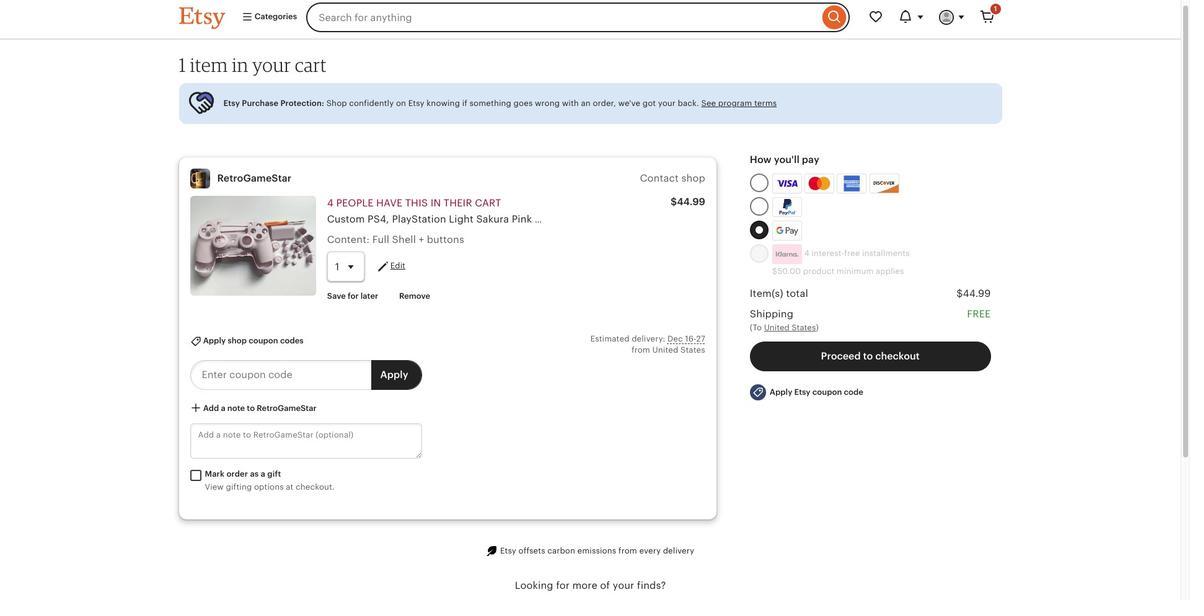 Task type: vqa. For each thing, say whether or not it's contained in the screenshot.
ALL
no



Task type: describe. For each thing, give the bounding box(es) containing it.
mark order as a gift view gifting options at checkout.
[[205, 469, 335, 492]]

got
[[643, 98, 656, 108]]

their
[[444, 197, 472, 209]]

back.
[[678, 98, 700, 108]]

add
[[203, 404, 219, 413]]

in inside the '4 people have this in their cart custom ps4, playstation light sakura pink shell & buttons'
[[431, 197, 441, 209]]

4 for 4 interest-free installments
[[805, 249, 810, 258]]

buttons
[[571, 213, 609, 225]]

product
[[804, 266, 835, 276]]

cart inside the '4 people have this in their cart custom ps4, playstation light sakura pink shell & buttons'
[[475, 197, 501, 209]]

custom ps4, playstation light sakura pink shell & buttons link
[[327, 213, 609, 225]]

contact
[[640, 172, 679, 184]]

custom
[[327, 213, 365, 225]]

categories
[[253, 12, 297, 21]]

pay in 4 installments image
[[773, 244, 802, 264]]

etsy right on at the top of page
[[408, 98, 425, 108]]

on
[[396, 98, 406, 108]]

sakura
[[477, 213, 509, 225]]

a inside mark order as a gift view gifting options at checkout.
[[261, 469, 265, 479]]

4 for 4 people have this in their cart custom ps4, playstation light sakura pink shell & buttons
[[327, 197, 334, 209]]

offsets
[[519, 546, 546, 555]]

1 for 1 item in your cart
[[179, 53, 186, 76]]

how
[[750, 154, 772, 165]]

buttons
[[427, 234, 464, 246]]

etsy purchase protection: shop confidently on etsy knowing if something goes wrong with an order, we've got your back. see program terms
[[224, 98, 777, 108]]

looking
[[515, 580, 554, 592]]

looking for more of your finds?
[[515, 580, 666, 592]]

discover image
[[870, 176, 900, 194]]

united inside estimated delivery: dec 16-27 from united states
[[653, 346, 679, 355]]

full
[[373, 234, 390, 246]]

1 link
[[973, 2, 1003, 32]]

at
[[286, 482, 294, 492]]

you'll
[[774, 154, 800, 165]]

note
[[227, 404, 245, 413]]

more
[[573, 580, 598, 592]]

coupon for code
[[813, 388, 842, 397]]

4 people have this in their cart custom ps4, playstation light sakura pink shell & buttons
[[327, 197, 609, 225]]

estimated
[[591, 334, 630, 344]]

0 vertical spatial in
[[232, 53, 248, 76]]

mark
[[205, 469, 225, 479]]

16-
[[685, 334, 697, 344]]

codes
[[280, 336, 304, 346]]

installments
[[863, 249, 910, 258]]

etsy offsets carbon emissions from every delivery
[[500, 546, 695, 555]]

contact shop button
[[640, 172, 706, 184]]

pay
[[802, 154, 820, 165]]

shop for apply
[[228, 336, 247, 346]]

paypal image
[[775, 199, 801, 215]]

1 horizontal spatial 44.99
[[963, 288, 991, 300]]

Search for anything text field
[[307, 2, 820, 32]]

united states button
[[765, 323, 816, 334]]

1 item in your cart
[[179, 53, 327, 76]]

delivery
[[663, 546, 695, 555]]

1 for 1
[[995, 5, 998, 12]]

with
[[562, 98, 579, 108]]

0 horizontal spatial cart
[[295, 53, 327, 76]]

remove
[[399, 292, 431, 301]]

if
[[462, 98, 468, 108]]

apply for apply shop coupon codes
[[203, 336, 226, 346]]

goes
[[514, 98, 533, 108]]

none search field inside "categories" banner
[[307, 2, 850, 32]]

for for save
[[348, 292, 359, 301]]

checkout
[[876, 350, 920, 362]]

total
[[787, 288, 809, 300]]

Enter coupon code text field
[[190, 360, 371, 390]]

2 horizontal spatial your
[[658, 98, 676, 108]]

from inside estimated delivery: dec 16-27 from united states
[[632, 346, 651, 355]]

Add a note to RetroGameStar (optional) text field
[[190, 424, 422, 459]]

add a note to retrogamestar
[[201, 404, 317, 413]]

proceed to checkout button
[[750, 341, 991, 371]]

order,
[[593, 98, 616, 108]]

1 horizontal spatial united
[[765, 323, 790, 333]]

as
[[250, 469, 259, 479]]

finds?
[[637, 580, 666, 592]]

custom ps4, playstation light sakura pink shell & buttons image
[[190, 196, 316, 296]]

delivery:
[[632, 334, 666, 344]]

2 vertical spatial your
[[613, 580, 635, 592]]

0 horizontal spatial shell
[[392, 234, 416, 246]]

applies
[[876, 266, 905, 276]]

0 horizontal spatial $
[[671, 196, 677, 208]]

view
[[205, 482, 224, 492]]

item
[[190, 53, 228, 76]]

content:
[[327, 234, 370, 246]]

apply etsy coupon code
[[770, 388, 864, 397]]



Task type: locate. For each thing, give the bounding box(es) containing it.
in right "this"
[[431, 197, 441, 209]]

44.99
[[677, 196, 706, 208], [963, 288, 991, 300]]

1 vertical spatial a
[[261, 469, 265, 479]]

0 horizontal spatial a
[[221, 404, 226, 413]]

categories button
[[232, 6, 303, 29]]

0 horizontal spatial 44.99
[[677, 196, 706, 208]]

1 vertical spatial coupon
[[813, 388, 842, 397]]

apply etsy coupon code button
[[741, 379, 873, 406]]

to inside "dropdown button"
[[247, 404, 255, 413]]

your right of
[[613, 580, 635, 592]]

1 vertical spatial $
[[957, 288, 963, 300]]

proceed to checkout
[[821, 350, 920, 362]]

how you'll pay
[[750, 154, 820, 165]]

1 vertical spatial 4
[[805, 249, 810, 258]]

remove button
[[390, 285, 440, 308]]

protection:
[[281, 98, 324, 108]]

4 inside the '4 people have this in their cart custom ps4, playstation light sakura pink shell & buttons'
[[327, 197, 334, 209]]

states down 16-
[[681, 346, 706, 355]]

0 vertical spatial states
[[792, 323, 816, 333]]

interest-
[[812, 249, 845, 258]]

for inside button
[[348, 292, 359, 301]]

2 vertical spatial apply
[[770, 388, 793, 397]]

1 vertical spatial your
[[658, 98, 676, 108]]

0 vertical spatial 4
[[327, 197, 334, 209]]

for for looking
[[556, 580, 570, 592]]

0 horizontal spatial in
[[232, 53, 248, 76]]

1 vertical spatial from
[[619, 546, 637, 555]]

from left every on the right bottom of page
[[619, 546, 637, 555]]

shop left codes
[[228, 336, 247, 346]]

2 horizontal spatial apply
[[770, 388, 793, 397]]

0 horizontal spatial for
[[348, 292, 359, 301]]

shell left +
[[392, 234, 416, 246]]

0 vertical spatial shop
[[682, 172, 706, 184]]

0 horizontal spatial coupon
[[249, 336, 278, 346]]

dec
[[668, 334, 683, 344]]

estimated delivery: dec 16-27 from united states
[[591, 334, 706, 355]]

0 vertical spatial retrogamestar
[[217, 172, 292, 184]]

0 vertical spatial 1
[[995, 5, 998, 12]]

order
[[227, 469, 248, 479]]

ps4,
[[368, 213, 389, 225]]

1 vertical spatial to
[[247, 404, 255, 413]]

shell left &
[[535, 213, 559, 225]]

etsy left code
[[795, 388, 811, 397]]

in right item
[[232, 53, 248, 76]]

1 vertical spatial in
[[431, 197, 441, 209]]

1 vertical spatial retrogamestar
[[257, 404, 317, 413]]

None search field
[[307, 2, 850, 32]]

1 vertical spatial states
[[681, 346, 706, 355]]

1 vertical spatial $ 44.99
[[957, 288, 991, 300]]

code
[[844, 388, 864, 397]]

save for later button
[[318, 285, 388, 308]]

shop inside dropdown button
[[228, 336, 247, 346]]

retrogamestar image
[[190, 169, 210, 188]]

0 vertical spatial apply
[[203, 336, 226, 346]]

contact shop
[[640, 172, 706, 184]]

1 horizontal spatial $
[[957, 288, 963, 300]]

proceed
[[821, 350, 861, 362]]

apply button
[[371, 360, 422, 390]]

states
[[792, 323, 816, 333], [681, 346, 706, 355]]

gifting
[[226, 482, 252, 492]]

to right proceed
[[864, 350, 873, 362]]

0 horizontal spatial 1
[[179, 53, 186, 76]]

knowing
[[427, 98, 460, 108]]

retrogamestar inside "dropdown button"
[[257, 404, 317, 413]]

retrogamestar
[[217, 172, 292, 184], [257, 404, 317, 413]]

1 vertical spatial cart
[[475, 197, 501, 209]]

coupon left codes
[[249, 336, 278, 346]]

4 right pay in 4 installments image
[[805, 249, 810, 258]]

in
[[232, 53, 248, 76], [431, 197, 441, 209]]

0 vertical spatial cart
[[295, 53, 327, 76]]

etsy left purchase at the left
[[224, 98, 240, 108]]

people
[[336, 197, 374, 209]]

1 vertical spatial united
[[653, 346, 679, 355]]

0 vertical spatial your
[[252, 53, 291, 76]]

1 horizontal spatial cart
[[475, 197, 501, 209]]

1 horizontal spatial apply
[[381, 369, 408, 381]]

retrogamestar right retrogamestar image at the top left of page
[[217, 172, 292, 184]]

44.99 down contact shop button
[[677, 196, 706, 208]]

something
[[470, 98, 512, 108]]

1 inside "link"
[[995, 5, 998, 12]]

minimum
[[837, 266, 874, 276]]

purchase
[[242, 98, 279, 108]]

0 horizontal spatial $ 44.99
[[671, 196, 706, 208]]

1 horizontal spatial your
[[613, 580, 635, 592]]

apply for apply etsy coupon code
[[770, 388, 793, 397]]

for left later
[[348, 292, 359, 301]]

0 vertical spatial for
[[348, 292, 359, 301]]

etsy inside dropdown button
[[795, 388, 811, 397]]

apply shop coupon codes button
[[181, 330, 313, 353]]

free
[[968, 308, 991, 320]]

this
[[405, 197, 428, 209]]

united down shipping
[[765, 323, 790, 333]]

united down dec
[[653, 346, 679, 355]]

light
[[449, 213, 474, 225]]

0 vertical spatial $
[[671, 196, 677, 208]]

1 vertical spatial shell
[[392, 234, 416, 246]]

terms
[[755, 98, 777, 108]]

pink
[[512, 213, 532, 225]]

a inside "dropdown button"
[[221, 404, 226, 413]]

gift
[[268, 469, 281, 479]]

0 vertical spatial a
[[221, 404, 226, 413]]

see program terms link
[[702, 98, 777, 108]]

1 horizontal spatial 1
[[995, 5, 998, 12]]

states inside estimated delivery: dec 16-27 from united states
[[681, 346, 706, 355]]

1 vertical spatial 44.99
[[963, 288, 991, 300]]

cart up protection:
[[295, 53, 327, 76]]

edit
[[391, 261, 406, 271]]

checkout.
[[296, 482, 335, 492]]

0 horizontal spatial shop
[[228, 336, 247, 346]]

retrogamestar link
[[217, 172, 292, 184]]

0 vertical spatial $ 44.99
[[671, 196, 706, 208]]

27
[[697, 334, 706, 344]]

coupon
[[249, 336, 278, 346], [813, 388, 842, 397]]

for left more
[[556, 580, 570, 592]]

apply for apply
[[381, 369, 408, 381]]

1 horizontal spatial in
[[431, 197, 441, 209]]

your right "got"
[[658, 98, 676, 108]]

1 horizontal spatial for
[[556, 580, 570, 592]]

0 vertical spatial from
[[632, 346, 651, 355]]

your
[[252, 53, 291, 76], [658, 98, 676, 108], [613, 580, 635, 592]]

save
[[327, 292, 346, 301]]

program
[[719, 98, 752, 108]]

from down delivery:
[[632, 346, 651, 355]]

$ 44.99 up free
[[957, 288, 991, 300]]

1 horizontal spatial shop
[[682, 172, 706, 184]]

$ 44.99
[[671, 196, 706, 208], [957, 288, 991, 300]]

$ 44.99 down contact shop button
[[671, 196, 706, 208]]

1 horizontal spatial a
[[261, 469, 265, 479]]

)
[[816, 323, 819, 333]]

1 vertical spatial shop
[[228, 336, 247, 346]]

1 horizontal spatial $ 44.99
[[957, 288, 991, 300]]

later
[[361, 292, 378, 301]]

carbon
[[548, 546, 576, 555]]

1 horizontal spatial states
[[792, 323, 816, 333]]

$50.00 product minimum applies
[[773, 266, 905, 276]]

coupon left code
[[813, 388, 842, 397]]

edit button
[[376, 259, 406, 274]]

retrogamestar down enter coupon code text field
[[257, 404, 317, 413]]

0 horizontal spatial 4
[[327, 197, 334, 209]]

0 horizontal spatial states
[[681, 346, 706, 355]]

1 vertical spatial 1
[[179, 53, 186, 76]]

0 horizontal spatial your
[[252, 53, 291, 76]]

$50.00
[[773, 266, 801, 276]]

content: full shell + buttons
[[327, 234, 464, 246]]

0 vertical spatial united
[[765, 323, 790, 333]]

to
[[864, 350, 873, 362], [247, 404, 255, 413]]

0 vertical spatial coupon
[[249, 336, 278, 346]]

1 vertical spatial for
[[556, 580, 570, 592]]

wrong
[[535, 98, 560, 108]]

0 vertical spatial 44.99
[[677, 196, 706, 208]]

0 vertical spatial to
[[864, 350, 873, 362]]

a right add
[[221, 404, 226, 413]]

options
[[254, 482, 284, 492]]

coupon for codes
[[249, 336, 278, 346]]

categories banner
[[157, 0, 1025, 40]]

(to
[[750, 323, 762, 333]]

44.99 up free
[[963, 288, 991, 300]]

mastercard image
[[807, 175, 833, 191]]

we've
[[619, 98, 641, 108]]

1 horizontal spatial 4
[[805, 249, 810, 258]]

american express image
[[839, 175, 865, 191]]

to inside button
[[864, 350, 873, 362]]

cart up sakura
[[475, 197, 501, 209]]

item(s) total
[[750, 288, 809, 300]]

visa image
[[777, 178, 798, 189]]

a right the as
[[261, 469, 265, 479]]

item(s)
[[750, 288, 784, 300]]

0 horizontal spatial united
[[653, 346, 679, 355]]

save for later
[[327, 292, 378, 301]]

united
[[765, 323, 790, 333], [653, 346, 679, 355]]

1 horizontal spatial shell
[[535, 213, 559, 225]]

shop
[[682, 172, 706, 184], [228, 336, 247, 346]]

confidently
[[349, 98, 394, 108]]

for
[[348, 292, 359, 301], [556, 580, 570, 592]]

shop right contact
[[682, 172, 706, 184]]

shop
[[327, 98, 347, 108]]

to right note
[[247, 404, 255, 413]]

4 up custom
[[327, 197, 334, 209]]

0 vertical spatial shell
[[535, 213, 559, 225]]

states down total
[[792, 323, 816, 333]]

emissions
[[578, 546, 617, 555]]

playstation
[[392, 213, 447, 225]]

every
[[640, 546, 661, 555]]

your up purchase at the left
[[252, 53, 291, 76]]

apply shop coupon codes
[[201, 336, 304, 346]]

an
[[581, 98, 591, 108]]

apply inside button
[[381, 369, 408, 381]]

etsy left offsets
[[500, 546, 517, 555]]

1 vertical spatial apply
[[381, 369, 408, 381]]

dec 16-27 link
[[668, 334, 706, 344]]

shop for contact
[[682, 172, 706, 184]]

1 horizontal spatial to
[[864, 350, 873, 362]]

0 horizontal spatial to
[[247, 404, 255, 413]]

1 horizontal spatial coupon
[[813, 388, 842, 397]]

a
[[221, 404, 226, 413], [261, 469, 265, 479]]

google pay image
[[773, 221, 802, 240]]

shell inside the '4 people have this in their cart custom ps4, playstation light sakura pink shell & buttons'
[[535, 213, 559, 225]]

+
[[419, 234, 424, 246]]

0 horizontal spatial apply
[[203, 336, 226, 346]]

of
[[601, 580, 610, 592]]

&
[[562, 213, 569, 225]]



